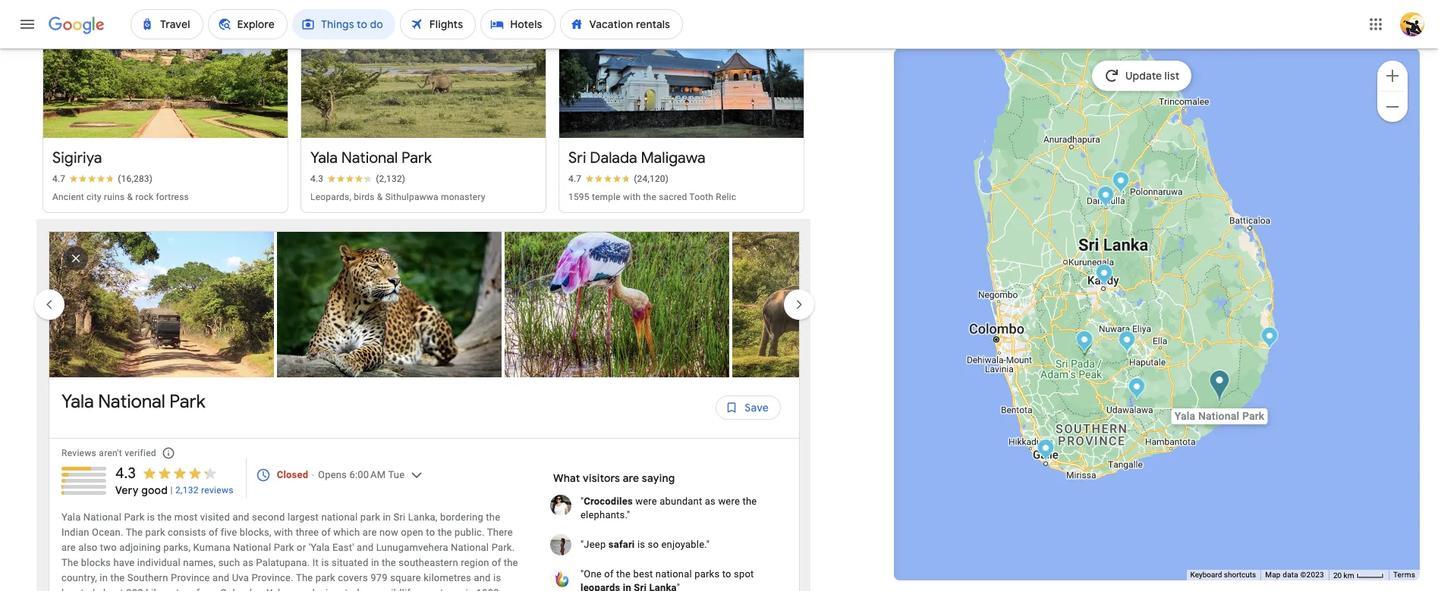 Task type: describe. For each thing, give the bounding box(es) containing it.
and down region at the left
[[474, 573, 491, 584]]

uva
[[232, 573, 249, 584]]

next image
[[781, 287, 817, 323]]

1 were from the left
[[635, 496, 657, 508]]

map
[[1265, 572, 1281, 580]]

or
[[297, 542, 306, 554]]

"one of the best national parks to spot
[[581, 569, 754, 580]]

was
[[288, 588, 307, 592]]

4.7 out of 5 stars from 24,120 reviews image
[[568, 173, 669, 185]]

list
[[1165, 69, 1180, 83]]

sigiriya image
[[1112, 172, 1129, 197]]

ocean.
[[92, 527, 123, 539]]

wildlife
[[384, 588, 416, 592]]

about
[[98, 588, 124, 592]]

as inside were abundant as were the elephants."
[[705, 496, 716, 508]]

update
[[1125, 69, 1162, 83]]

closed
[[277, 470, 308, 481]]

keyboard
[[1190, 572, 1222, 580]]

the down '(24,120)'
[[643, 192, 656, 202]]

temple
[[592, 192, 621, 202]]

2 vertical spatial park
[[316, 573, 335, 584]]

elephants."
[[581, 510, 630, 521]]

arugam bay beach image
[[1261, 327, 1278, 352]]

0 horizontal spatial the
[[61, 558, 78, 569]]

the inside were abundant as were the elephants."
[[743, 496, 757, 508]]

lanka,
[[408, 512, 438, 523]]

monastery
[[441, 192, 485, 202]]

main menu image
[[18, 15, 36, 33]]

the up 979
[[382, 558, 396, 569]]

city
[[87, 192, 101, 202]]

ancient
[[52, 192, 84, 202]]

a
[[375, 588, 381, 592]]

2,132
[[175, 486, 199, 496]]

terms
[[1393, 572, 1415, 580]]

national up verified
[[98, 391, 165, 413]]

now
[[379, 527, 398, 539]]

best
[[633, 569, 653, 580]]

shortcuts
[[1224, 572, 1256, 580]]

km
[[1344, 572, 1354, 580]]

4.7 out of 5 stars from 16,283 reviews image
[[52, 173, 153, 185]]

galle dutch fort image
[[1037, 439, 1054, 464]]

saying
[[642, 472, 675, 486]]

0 vertical spatial with
[[623, 192, 641, 202]]

2 & from the left
[[377, 192, 383, 202]]

fortress
[[156, 192, 189, 202]]

visited
[[200, 512, 230, 523]]

the up there
[[486, 512, 500, 523]]

reviews
[[201, 486, 234, 496]]

keyboard shortcuts button
[[1190, 571, 1256, 581]]

which
[[333, 527, 360, 539]]

so
[[648, 539, 659, 551]]

such
[[218, 558, 240, 569]]

national down "blocks,"
[[233, 542, 271, 554]]

situated
[[332, 558, 368, 569]]

of inside "one of the best national parks to spot link
[[604, 569, 614, 580]]

close detail image
[[58, 240, 94, 277]]

in up 979
[[371, 558, 379, 569]]

sacred
[[659, 192, 687, 202]]

park.
[[492, 542, 515, 554]]

province
[[171, 573, 210, 584]]

1 vertical spatial park
[[145, 527, 165, 539]]

rock
[[135, 192, 153, 202]]

two
[[100, 542, 117, 554]]

bordering
[[440, 512, 483, 523]]

palatupana.
[[256, 558, 310, 569]]

reviews aren't verified image
[[150, 435, 187, 472]]

the down park. on the bottom
[[504, 558, 518, 569]]

and up situated
[[357, 542, 374, 554]]

individual
[[137, 558, 181, 569]]

zoom out map image
[[1384, 98, 1402, 116]]

the left best
[[616, 569, 631, 580]]

closed ⋅ opens 6:00 am tue
[[277, 470, 405, 481]]

park down very
[[124, 512, 145, 523]]

lunugamvehera
[[376, 542, 448, 554]]

designated
[[309, 588, 360, 592]]

names,
[[183, 558, 216, 569]]

blocks,
[[240, 527, 271, 539]]

to inside yala national park is the most visited and second largest national park in sri lanka, bordering the indian ocean. the park consists of five blocks, with three of which are now open to the public. there are also two adjoining parks, kumana national park or 'yala east' and lunugamvehera national park. the blocks have individual names, such as palatupana. it is situated in the southeastern region of the country, in the southern province and uva province. the park covers 979 square kilometres and is located about 300 kilometres from colombo. yala was designated as a wildlife sanctuary in
[[426, 527, 435, 539]]

update list
[[1125, 69, 1180, 83]]

yala up reviews
[[61, 391, 94, 413]]

sri pada / adam's peak image
[[1075, 331, 1093, 356]]

reviews aren't verified
[[61, 448, 156, 459]]

open
[[401, 527, 423, 539]]

abundant
[[660, 496, 702, 508]]

parks
[[695, 569, 720, 580]]

ruins
[[104, 192, 125, 202]]

visitors
[[583, 472, 620, 486]]

in up now
[[383, 512, 391, 523]]

consists
[[168, 527, 206, 539]]

sri inside yala national park is the most visited and second largest national park in sri lanka, bordering the indian ocean. the park consists of five blocks, with three of which are now open to the public. there are also two adjoining parks, kumana national park or 'yala east' and lunugamvehera national park. the blocks have individual names, such as palatupana. it is situated in the southeastern region of the country, in the southern province and uva province. the park covers 979 square kilometres and is located about 300 kilometres from colombo. yala was designated as a wildlife sanctuary in
[[394, 512, 406, 523]]

yala down province.
[[267, 588, 286, 592]]

300
[[126, 588, 143, 592]]

4.7 for sigiriya
[[52, 174, 65, 184]]

tooth
[[689, 192, 714, 202]]

1 vertical spatial kilometres
[[146, 588, 194, 592]]

1 horizontal spatial sri
[[568, 149, 586, 168]]

20 km
[[1333, 572, 1356, 580]]

2 horizontal spatial are
[[623, 472, 639, 486]]

is left so
[[637, 539, 645, 551]]

1 horizontal spatial national
[[656, 569, 692, 580]]

with inside yala national park is the most visited and second largest national park in sri lanka, bordering the indian ocean. the park consists of five blocks, with three of which are now open to the public. there are also two adjoining parks, kumana national park or 'yala east' and lunugamvehera national park. the blocks have individual names, such as palatupana. it is situated in the southeastern region of the country, in the southern province and uva province. the park covers 979 square kilometres and is located about 300 kilometres from colombo. yala was designated as a wildlife sanctuary in
[[274, 527, 293, 539]]

have
[[113, 558, 135, 569]]

(16,283)
[[118, 174, 153, 184]]

very good | 2,132 reviews
[[115, 484, 234, 498]]

and up five
[[233, 512, 249, 523]]

0 vertical spatial park
[[360, 512, 380, 523]]

(2,132)
[[376, 174, 405, 184]]

4.7 for sri dalada maligawa
[[568, 174, 582, 184]]

maligawa
[[641, 149, 706, 168]]

1 vertical spatial as
[[243, 558, 253, 569]]

sanctuary
[[418, 588, 463, 592]]

crocodiles
[[584, 496, 633, 508]]

1595 temple with the sacred tooth relic
[[568, 192, 736, 202]]

colombo.
[[220, 588, 264, 592]]

is right it on the left bottom of the page
[[321, 558, 329, 569]]

1 horizontal spatial as
[[362, 588, 373, 592]]

region
[[461, 558, 489, 569]]

province.
[[252, 573, 294, 584]]

2 vertical spatial the
[[296, 573, 313, 584]]

tue
[[388, 470, 405, 481]]

horton plains national park image
[[1118, 331, 1135, 356]]



Task type: locate. For each thing, give the bounding box(es) containing it.
zoom in map image
[[1384, 66, 1402, 85]]

in down region at the left
[[466, 588, 474, 592]]

yala national park up 4.3 out of 5 stars from 2,132 reviews image
[[310, 149, 432, 168]]

southeastern
[[399, 558, 458, 569]]

and down such
[[213, 573, 229, 584]]

(24,120)
[[634, 174, 669, 184]]

0 horizontal spatial national
[[321, 512, 358, 523]]

sri left dalada
[[568, 149, 586, 168]]

national up which
[[321, 512, 358, 523]]

list item
[[505, 221, 732, 389], [277, 225, 505, 384], [49, 232, 277, 378], [732, 232, 960, 378]]

adjoining
[[119, 542, 161, 554]]

are down indian
[[61, 542, 76, 554]]

with
[[623, 192, 641, 202], [274, 527, 293, 539]]

1 horizontal spatial the
[[126, 527, 143, 539]]

three
[[296, 527, 319, 539]]

0 horizontal spatial 4.3
[[115, 464, 136, 483]]

yala national park is the most visited and second largest national park in sri lanka, bordering the indian ocean. the park consists of five blocks, with three of which are now open to the public. there are also two adjoining parks, kumana national park or 'yala east' and lunugamvehera national park. the blocks have individual names, such as palatupana. it is situated in the southeastern region of the country, in the southern province and uva province. the park covers 979 square kilometres and is located about 300 kilometres from colombo. yala was designated as a wildlife sanctuary in 
[[61, 512, 519, 592]]

as up uva
[[243, 558, 253, 569]]

4.3 for 4.3 out of 5 stars from 2,132 reviews. very good. element
[[115, 464, 136, 483]]

kilometres up sanctuary
[[424, 573, 471, 584]]

sri dalada maligawa image
[[1095, 264, 1113, 289]]

kilometres
[[424, 573, 471, 584], [146, 588, 194, 592]]

keyboard shortcuts
[[1190, 572, 1256, 580]]

very
[[115, 484, 139, 498]]

the up "country," at the bottom left
[[61, 558, 78, 569]]

"jeep
[[581, 539, 606, 551]]

park up adjoining
[[145, 527, 165, 539]]

4.7 up the ancient
[[52, 174, 65, 184]]

from
[[196, 588, 218, 592]]

0 vertical spatial 4.3
[[310, 174, 323, 184]]

0 horizontal spatial with
[[274, 527, 293, 539]]

2 vertical spatial as
[[362, 588, 373, 592]]

sri
[[568, 149, 586, 168], [394, 512, 406, 523]]

southern
[[127, 573, 168, 584]]

2 vertical spatial are
[[61, 542, 76, 554]]

dalada
[[590, 149, 637, 168]]

as
[[705, 496, 716, 508], [243, 558, 253, 569], [362, 588, 373, 592]]

of up 'yala
[[321, 527, 331, 539]]

4.3
[[310, 174, 323, 184], [115, 464, 136, 483]]

map data ©2023
[[1265, 572, 1324, 580]]

0 vertical spatial to
[[426, 527, 435, 539]]

are left the saying
[[623, 472, 639, 486]]

1 horizontal spatial with
[[623, 192, 641, 202]]

yala national park
[[310, 149, 432, 168], [61, 391, 205, 413]]

"jeep safari is so enjoyable."
[[581, 539, 710, 551]]

yala up leopards,
[[310, 149, 338, 168]]

are left now
[[363, 527, 377, 539]]

five
[[221, 527, 237, 539]]

park
[[360, 512, 380, 523], [145, 527, 165, 539], [316, 573, 335, 584]]

1 horizontal spatial to
[[722, 569, 731, 580]]

1 vertical spatial sri
[[394, 512, 406, 523]]

park up reviews aren't verified "image"
[[170, 391, 205, 413]]

of
[[209, 527, 218, 539], [321, 527, 331, 539], [492, 558, 501, 569], [604, 569, 614, 580]]

1 horizontal spatial 4.3
[[310, 174, 323, 184]]

20
[[1333, 572, 1342, 580]]

1 horizontal spatial are
[[363, 527, 377, 539]]

as left a
[[362, 588, 373, 592]]

udawalawe national park image
[[1128, 378, 1145, 403]]

largest
[[288, 512, 319, 523]]

national up the ocean.
[[83, 512, 121, 523]]

1 4.7 from the left
[[52, 174, 65, 184]]

national right best
[[656, 569, 692, 580]]

2 horizontal spatial the
[[296, 573, 313, 584]]

sigiriya
[[52, 149, 102, 168]]

0 horizontal spatial were
[[635, 496, 657, 508]]

0 horizontal spatial to
[[426, 527, 435, 539]]

& right birds
[[377, 192, 383, 202]]

relic
[[716, 192, 736, 202]]

4.7 inside image
[[52, 174, 65, 184]]

4.7 up 1595
[[568, 174, 582, 184]]

"one
[[581, 569, 602, 580]]

the up about at the left of the page
[[110, 573, 125, 584]]

of up kumana
[[209, 527, 218, 539]]

2 4.7 from the left
[[568, 174, 582, 184]]

1 vertical spatial the
[[61, 558, 78, 569]]

reviews
[[61, 448, 96, 459]]

previous image
[[31, 287, 68, 323]]

map region
[[843, 0, 1426, 592]]

yala national park up verified
[[61, 391, 205, 413]]

to left spot
[[722, 569, 731, 580]]

1 vertical spatial yala national park
[[61, 391, 205, 413]]

0 horizontal spatial as
[[243, 558, 253, 569]]

yala national park image
[[1209, 370, 1230, 405]]

2 horizontal spatial as
[[705, 496, 716, 508]]

national
[[341, 149, 398, 168], [98, 391, 165, 413], [83, 512, 121, 523], [233, 542, 271, 554], [451, 542, 489, 554]]

park up designated
[[316, 573, 335, 584]]

0 horizontal spatial kilometres
[[146, 588, 194, 592]]

0 vertical spatial are
[[623, 472, 639, 486]]

yala national park element
[[61, 390, 205, 426]]

979
[[371, 573, 388, 584]]

|
[[170, 486, 173, 496]]

4.3 up very
[[115, 464, 136, 483]]

2 horizontal spatial park
[[360, 512, 380, 523]]

list
[[49, 221, 960, 393]]

the down bordering
[[438, 527, 452, 539]]

" crocodiles
[[581, 496, 633, 508]]

4.3 for 4.3 out of 5 stars from 2,132 reviews image
[[310, 174, 323, 184]]

in
[[383, 512, 391, 523], [371, 558, 379, 569], [100, 573, 108, 584], [466, 588, 474, 592]]

of down park. on the bottom
[[492, 558, 501, 569]]

save
[[745, 401, 769, 415]]

it
[[313, 558, 319, 569]]

public.
[[455, 527, 485, 539]]

1 horizontal spatial yala national park
[[310, 149, 432, 168]]

aren't
[[99, 448, 122, 459]]

0 horizontal spatial sri
[[394, 512, 406, 523]]

dambulla royal cave temple and golden temple image
[[1097, 186, 1114, 211]]

kilometres down province
[[146, 588, 194, 592]]

1 horizontal spatial kilometres
[[424, 573, 471, 584]]

park up now
[[360, 512, 380, 523]]

1 vertical spatial to
[[722, 569, 731, 580]]

4.3 up leopards,
[[310, 174, 323, 184]]

1 horizontal spatial 4.7
[[568, 174, 582, 184]]

0 vertical spatial as
[[705, 496, 716, 508]]

with down second
[[274, 527, 293, 539]]

opens
[[318, 470, 347, 481]]

park up "palatupana."
[[274, 542, 294, 554]]

national inside yala national park is the most visited and second largest national park in sri lanka, bordering the indian ocean. the park consists of five blocks, with three of which are now open to the public. there are also two adjoining parks, kumana national park or 'yala east' and lunugamvehera national park. the blocks have individual names, such as palatupana. it is situated in the southeastern region of the country, in the southern province and uva province. the park covers 979 square kilometres and is located about 300 kilometres from colombo. yala was designated as a wildlife sanctuary in
[[321, 512, 358, 523]]

east'
[[332, 542, 354, 554]]

square
[[390, 573, 421, 584]]

is down good
[[147, 512, 155, 523]]

4.7 inside image
[[568, 174, 582, 184]]

4.3 inside image
[[310, 174, 323, 184]]

©2023
[[1301, 572, 1324, 580]]

in up about at the left of the page
[[100, 573, 108, 584]]

covers
[[338, 573, 368, 584]]

is
[[147, 512, 155, 523], [637, 539, 645, 551], [321, 558, 329, 569], [493, 573, 501, 584]]

1 horizontal spatial park
[[316, 573, 335, 584]]

0 horizontal spatial &
[[127, 192, 133, 202]]

kumana
[[193, 542, 230, 554]]

were right abundant
[[718, 496, 740, 508]]

national up 4.3 out of 5 stars from 2,132 reviews image
[[341, 149, 398, 168]]

what visitors are saying
[[553, 472, 675, 486]]

'yala
[[309, 542, 330, 554]]

second
[[252, 512, 285, 523]]

0 horizontal spatial yala national park
[[61, 391, 205, 413]]

with down 4.7 out of 5 stars from 24,120 reviews image
[[623, 192, 641, 202]]

blocks
[[81, 558, 111, 569]]

& left rock
[[127, 192, 133, 202]]

the up adjoining
[[126, 527, 143, 539]]

2 were from the left
[[718, 496, 740, 508]]

0 vertical spatial sri
[[568, 149, 586, 168]]

safari
[[609, 539, 635, 551]]

1 vertical spatial are
[[363, 527, 377, 539]]

4.3 out of 5 stars from 2,132 reviews. very good. element
[[115, 464, 234, 498]]

the right abundant
[[743, 496, 757, 508]]

verified
[[125, 448, 156, 459]]

indian
[[61, 527, 89, 539]]

0 horizontal spatial 4.7
[[52, 174, 65, 184]]

0 horizontal spatial park
[[145, 527, 165, 539]]

0 horizontal spatial are
[[61, 542, 76, 554]]

4.3 out of 5 stars from 2,132 reviews image
[[310, 173, 405, 185]]

"one of the best national parks to spot link
[[581, 569, 754, 592]]

1 vertical spatial national
[[656, 569, 692, 580]]

0 vertical spatial kilometres
[[424, 573, 471, 584]]

good
[[141, 484, 168, 498]]

yala up indian
[[61, 512, 81, 523]]

is down park. on the bottom
[[493, 573, 501, 584]]

national
[[321, 512, 358, 523], [656, 569, 692, 580]]

1595
[[568, 192, 590, 202]]

the up was
[[296, 573, 313, 584]]

1 horizontal spatial &
[[377, 192, 383, 202]]

were
[[635, 496, 657, 508], [718, 496, 740, 508]]

as right abundant
[[705, 496, 716, 508]]

were down the saying
[[635, 496, 657, 508]]

0 vertical spatial the
[[126, 527, 143, 539]]

country,
[[61, 573, 97, 584]]

20 km button
[[1329, 571, 1389, 582]]

birds
[[354, 192, 375, 202]]

yala
[[310, 149, 338, 168], [61, 391, 94, 413], [61, 512, 81, 523], [267, 588, 286, 592]]

0 vertical spatial yala national park
[[310, 149, 432, 168]]

located
[[61, 588, 95, 592]]

update list button
[[1092, 61, 1192, 91]]

were abundant as were the elephants."
[[581, 496, 757, 521]]

1 vertical spatial 4.3
[[115, 464, 136, 483]]

1 horizontal spatial were
[[718, 496, 740, 508]]

"
[[581, 496, 584, 508]]

most
[[174, 512, 198, 523]]

the left most
[[157, 512, 172, 523]]

national down public.
[[451, 542, 489, 554]]

ancient city ruins & rock fortress
[[52, 192, 189, 202]]

0 vertical spatial national
[[321, 512, 358, 523]]

of right "one
[[604, 569, 614, 580]]

1 vertical spatial with
[[274, 527, 293, 539]]

park up (2,132)
[[402, 149, 432, 168]]

leopards,
[[310, 192, 351, 202]]

1 & from the left
[[127, 192, 133, 202]]

leopards, birds & sithulpawwa monastery
[[310, 192, 485, 202]]

sri dalada maligawa
[[568, 149, 706, 168]]

save button
[[716, 390, 781, 426]]

to down "lanka,"
[[426, 527, 435, 539]]

sri up now
[[394, 512, 406, 523]]

⋅
[[311, 470, 315, 481]]



Task type: vqa. For each thing, say whether or not it's contained in the screenshot.
3rd www.un.org
no



